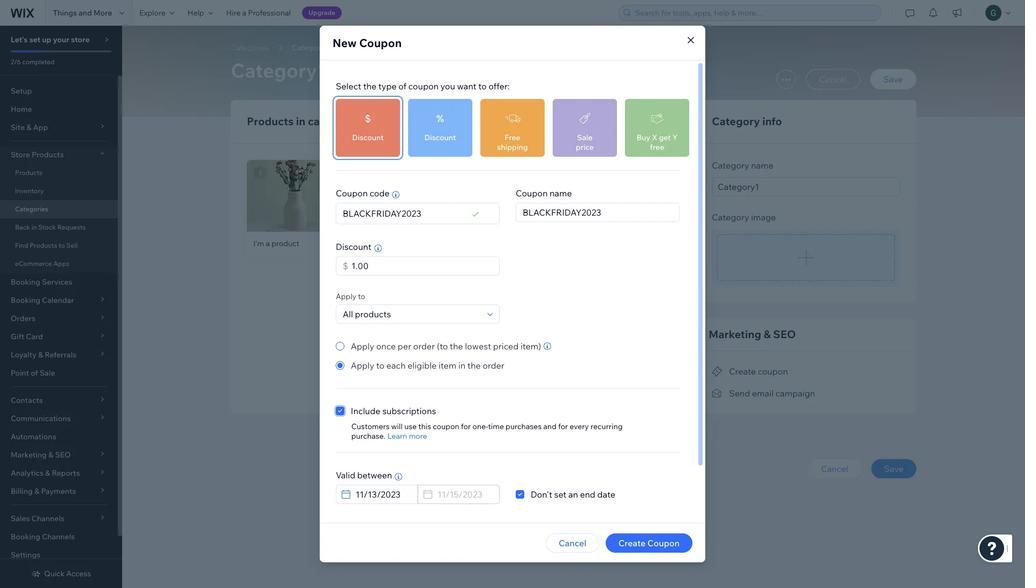 Task type: describe. For each thing, give the bounding box(es) containing it.
limit
[[336, 522, 356, 533]]

send email campaign button
[[712, 386, 816, 401]]

quick access
[[44, 570, 91, 579]]

learn more
[[388, 432, 427, 442]]

2 product from the left
[[379, 239, 406, 249]]

booking for booking services
[[11, 278, 40, 287]]

categories inside sidebar element
[[15, 205, 48, 213]]

discount up apply to on the left of page
[[336, 242, 372, 252]]

category
[[308, 115, 354, 128]]

image
[[751, 212, 776, 223]]

1 vertical spatial the
[[450, 341, 463, 352]]

back
[[15, 223, 30, 231]]

coupon for select the type of coupon you want to offer:
[[409, 81, 439, 92]]

upgrade
[[309, 9, 336, 17]]

2 horizontal spatial a
[[373, 239, 377, 249]]

Choose one field
[[340, 305, 484, 324]]

Category name text field
[[712, 177, 901, 197]]

sale price
[[576, 133, 594, 152]]

category for category name
[[712, 160, 750, 171]]

recurring
[[591, 422, 623, 432]]

2 vertical spatial the
[[468, 361, 481, 371]]

promote coupon image
[[712, 368, 723, 377]]

per
[[398, 341, 411, 352]]

to right 'want'
[[479, 81, 487, 92]]

apply to each eligible item in the order
[[351, 361, 505, 371]]

learn more link
[[388, 432, 427, 442]]

sidebar element
[[0, 26, 122, 589]]

sale inside sidebar element
[[40, 369, 55, 378]]

include subscriptions
[[351, 406, 436, 417]]

discount for %
[[425, 133, 456, 143]]

send
[[729, 388, 751, 399]]

find products to sell link
[[0, 237, 118, 255]]

type
[[379, 81, 397, 92]]

category image
[[712, 212, 776, 223]]

point of sale link
[[0, 364, 118, 383]]

booking for booking channels
[[11, 533, 40, 542]]

code
[[370, 188, 390, 199]]

up
[[42, 35, 51, 44]]

1 vertical spatial category1
[[231, 58, 327, 83]]

of inside sidebar element
[[31, 369, 38, 378]]

customers will use this coupon for one-time purchases and for every recurring purchase.
[[352, 422, 623, 442]]

quick
[[44, 570, 65, 579]]

categories inside category1 'form'
[[231, 43, 269, 53]]

2 i'm from the left
[[360, 239, 371, 249]]

don't set an end date
[[531, 490, 616, 500]]

(to
[[437, 341, 448, 352]]

things and more
[[53, 8, 112, 18]]

date
[[598, 490, 616, 500]]

settings
[[11, 551, 40, 560]]

booking channels link
[[0, 528, 118, 547]]

in for products
[[296, 115, 306, 128]]

2 vertical spatial cancel
[[559, 539, 587, 549]]

1 vertical spatial cancel
[[821, 464, 849, 475]]

name for coupon name
[[550, 188, 572, 199]]

e.g., SUMMERSALE20 field
[[340, 204, 469, 224]]

will
[[391, 422, 403, 432]]

1 vertical spatial cancel button
[[809, 460, 862, 479]]

1 horizontal spatial $
[[365, 113, 371, 124]]

products link
[[0, 164, 118, 182]]

buy
[[637, 133, 651, 143]]

lowest
[[465, 341, 491, 352]]

categories link inside category1 'form'
[[226, 42, 275, 53]]

2/6 completed
[[11, 58, 55, 66]]

free
[[505, 133, 521, 143]]

1 horizontal spatial of
[[399, 81, 407, 92]]

let's
[[11, 35, 28, 44]]

category for category image
[[712, 212, 750, 223]]

store
[[11, 150, 30, 160]]

in for back
[[31, 223, 37, 231]]

store
[[71, 35, 90, 44]]

name for category name
[[751, 160, 774, 171]]

coupon name
[[516, 188, 572, 199]]

new coupon
[[333, 36, 402, 50]]

create coupon button
[[712, 364, 788, 380]]

2/6
[[11, 58, 21, 66]]

2 horizontal spatial in
[[459, 361, 466, 371]]

things
[[53, 8, 77, 18]]

ecommerce apps link
[[0, 255, 118, 273]]

to inside find products to sell link
[[59, 242, 65, 250]]

booking services link
[[0, 273, 118, 291]]

stock
[[38, 223, 56, 231]]

1 for from the left
[[461, 422, 471, 432]]

1 horizontal spatial order
[[483, 361, 505, 371]]

2 vertical spatial cancel button
[[546, 534, 600, 554]]

quick access button
[[31, 570, 91, 579]]

1 i'm from the left
[[253, 239, 264, 249]]

booking services
[[11, 278, 72, 287]]

Include subscriptions checkbox
[[336, 405, 436, 418]]

help
[[188, 8, 204, 18]]

create for create coupon
[[729, 367, 756, 377]]

0 vertical spatial save button
[[871, 69, 917, 89]]

store products button
[[0, 146, 118, 164]]

0 horizontal spatial categories link
[[0, 200, 118, 219]]

ecommerce
[[15, 260, 52, 268]]

offer:
[[489, 81, 510, 92]]

uses
[[358, 522, 376, 533]]

1 horizontal spatial a
[[266, 239, 270, 249]]

free shipping
[[497, 133, 528, 152]]

new
[[333, 36, 357, 50]]

coupon inside button
[[758, 367, 788, 377]]

apply to
[[336, 292, 365, 302]]

sale inside sale price
[[577, 133, 593, 143]]

products in category 2
[[247, 115, 365, 128]]

you
[[441, 81, 455, 92]]

coupon code
[[336, 188, 390, 199]]

upgrade button
[[302, 6, 342, 19]]

back in stock requests
[[15, 223, 86, 231]]

Don't set an end date checkbox
[[516, 489, 616, 502]]

find products to sell
[[15, 242, 78, 250]]

end
[[580, 490, 596, 500]]

add products
[[607, 116, 664, 127]]

2 i'm a product from the left
[[360, 239, 406, 249]]

coupon inside button
[[648, 539, 680, 549]]

apply for apply to each eligible item in the order
[[351, 361, 375, 371]]

channels
[[42, 533, 75, 542]]

every
[[570, 422, 589, 432]]

0 vertical spatial order
[[413, 341, 435, 352]]

0 horizontal spatial a
[[242, 8, 246, 18]]

apply once per order (to the lowest priced item)
[[351, 341, 541, 352]]



Task type: locate. For each thing, give the bounding box(es) containing it.
item)
[[521, 341, 541, 352]]

1 category from the top
[[712, 115, 760, 128]]

automations link
[[0, 428, 118, 446]]

categories link up back in stock requests
[[0, 200, 118, 219]]

1 vertical spatial coupon
[[758, 367, 788, 377]]

discount down %
[[425, 133, 456, 143]]

0 vertical spatial categories
[[231, 43, 269, 53]]

1 vertical spatial and
[[544, 422, 557, 432]]

category for category info
[[712, 115, 760, 128]]

3 category from the top
[[712, 212, 750, 223]]

and inside customers will use this coupon for one-time purchases and for every recurring purchase.
[[544, 422, 557, 432]]

use
[[405, 422, 417, 432]]

1 i'm a product from the left
[[253, 239, 299, 249]]

1 vertical spatial of
[[31, 369, 38, 378]]

coupon up send email campaign
[[758, 367, 788, 377]]

0 vertical spatial booking
[[11, 278, 40, 287]]

1 vertical spatial create
[[619, 539, 646, 549]]

and
[[79, 8, 92, 18], [544, 422, 557, 432]]

option group containing apply once per order (to the lowest priced item)
[[336, 340, 553, 372]]

coupon inside customers will use this coupon for one-time purchases and for every recurring purchase.
[[433, 422, 460, 432]]

in inside back in stock requests link
[[31, 223, 37, 231]]

1 vertical spatial save button
[[872, 460, 917, 479]]

0 horizontal spatial and
[[79, 8, 92, 18]]

requests
[[57, 223, 86, 231]]

1 product from the left
[[272, 239, 299, 249]]

1 horizontal spatial for
[[558, 422, 568, 432]]

0 horizontal spatial of
[[31, 369, 38, 378]]

0 horizontal spatial create
[[619, 539, 646, 549]]

category1
[[292, 43, 328, 53], [231, 58, 327, 83]]

1 horizontal spatial name
[[751, 160, 774, 171]]

0 vertical spatial coupon
[[409, 81, 439, 92]]

order left (to
[[413, 341, 435, 352]]

&
[[764, 328, 771, 341]]

1 vertical spatial in
[[31, 223, 37, 231]]

0 vertical spatial sale
[[577, 133, 593, 143]]

1 vertical spatial sale
[[40, 369, 55, 378]]

professional
[[248, 8, 291, 18]]

0 horizontal spatial i'm a product
[[253, 239, 299, 249]]

1 horizontal spatial the
[[450, 341, 463, 352]]

0 vertical spatial save
[[884, 74, 903, 85]]

0 horizontal spatial sale
[[40, 369, 55, 378]]

of right point
[[31, 369, 38, 378]]

for left one-
[[461, 422, 471, 432]]

limit uses
[[336, 522, 376, 533]]

select
[[336, 81, 361, 92]]

1 vertical spatial booking
[[11, 533, 40, 542]]

category
[[712, 115, 760, 128], [712, 160, 750, 171], [712, 212, 750, 223]]

2 horizontal spatial the
[[468, 361, 481, 371]]

create coupon
[[729, 367, 788, 377]]

0 vertical spatial categories link
[[226, 42, 275, 53]]

0 horizontal spatial i'm
[[253, 239, 264, 249]]

0 vertical spatial of
[[399, 81, 407, 92]]

point of sale
[[11, 369, 55, 378]]

1 vertical spatial name
[[550, 188, 572, 199]]

product
[[272, 239, 299, 249], [379, 239, 406, 249]]

0 vertical spatial apply
[[336, 292, 357, 302]]

products inside dropdown button
[[32, 150, 64, 160]]

0 vertical spatial in
[[296, 115, 306, 128]]

products for store products
[[32, 150, 64, 160]]

set left up
[[29, 35, 40, 44]]

marketing
[[709, 328, 762, 341]]

purchases
[[506, 422, 542, 432]]

in inside category1 'form'
[[296, 115, 306, 128]]

category left image at the right top of the page
[[712, 212, 750, 223]]

1 horizontal spatial create
[[729, 367, 756, 377]]

settings link
[[0, 547, 118, 565]]

apps
[[53, 260, 69, 268]]

1 vertical spatial category
[[712, 160, 750, 171]]

inventory link
[[0, 182, 118, 200]]

0 vertical spatial cancel
[[820, 74, 847, 85]]

1 vertical spatial apply
[[351, 341, 375, 352]]

explore
[[139, 8, 166, 18]]

0 horizontal spatial name
[[550, 188, 572, 199]]

home link
[[0, 100, 118, 118]]

1 horizontal spatial set
[[554, 490, 567, 500]]

email
[[752, 388, 774, 399]]

1 vertical spatial $
[[343, 261, 348, 272]]

save
[[884, 74, 903, 85], [884, 464, 904, 475]]

0 vertical spatial the
[[363, 81, 377, 92]]

1 horizontal spatial in
[[296, 115, 306, 128]]

valid
[[336, 470, 356, 481]]

apply for apply once per order (to the lowest priced item)
[[351, 341, 375, 352]]

an
[[569, 490, 578, 500]]

2 vertical spatial coupon
[[433, 422, 460, 432]]

the
[[363, 81, 377, 92], [450, 341, 463, 352], [468, 361, 481, 371]]

inventory
[[15, 187, 44, 195]]

create coupon
[[619, 539, 680, 549]]

set for let's
[[29, 35, 40, 44]]

1 horizontal spatial i'm a product
[[360, 239, 406, 249]]

purchase.
[[352, 432, 385, 442]]

Search for tools, apps, help & more... field
[[632, 5, 878, 20]]

and left more
[[79, 8, 92, 18]]

0 vertical spatial and
[[79, 8, 92, 18]]

coupon for customers will use this coupon for one-time purchases and for every recurring purchase.
[[433, 422, 460, 432]]

select the type of coupon you want to offer:
[[336, 81, 510, 92]]

to left the 'sell'
[[59, 242, 65, 250]]

2 vertical spatial in
[[459, 361, 466, 371]]

of right type
[[399, 81, 407, 92]]

customers
[[352, 422, 390, 432]]

1 horizontal spatial categories link
[[226, 42, 275, 53]]

let's set up your store
[[11, 35, 90, 44]]

in left category
[[296, 115, 306, 128]]

discount for $
[[352, 133, 384, 143]]

this
[[419, 422, 431, 432]]

coupon right this
[[433, 422, 460, 432]]

to inside option group
[[376, 361, 385, 371]]

for left every
[[558, 422, 568, 432]]

0 horizontal spatial the
[[363, 81, 377, 92]]

booking channels
[[11, 533, 75, 542]]

$ right 2
[[365, 113, 371, 124]]

0 horizontal spatial order
[[413, 341, 435, 352]]

$ up apply to on the left of page
[[343, 261, 348, 272]]

1 vertical spatial categories
[[15, 205, 48, 213]]

don't
[[531, 490, 553, 500]]

set left "an"
[[554, 490, 567, 500]]

categories down hire a professional link
[[231, 43, 269, 53]]

1 vertical spatial save
[[884, 464, 904, 475]]

sell
[[66, 242, 78, 250]]

option group
[[336, 340, 553, 372]]

access
[[66, 570, 91, 579]]

0 vertical spatial $
[[365, 113, 371, 124]]

2 booking from the top
[[11, 533, 40, 542]]

1 horizontal spatial and
[[544, 422, 557, 432]]

booking up settings at bottom left
[[11, 533, 40, 542]]

home
[[11, 104, 32, 114]]

2 vertical spatial apply
[[351, 361, 375, 371]]

products for find products to sell
[[30, 242, 57, 250]]

set
[[29, 35, 40, 44], [554, 490, 567, 500]]

create inside category1 'form'
[[729, 367, 756, 377]]

each
[[387, 361, 406, 371]]

hire a professional link
[[220, 0, 297, 26]]

to up choose one field
[[358, 292, 365, 302]]

0 vertical spatial set
[[29, 35, 40, 44]]

category down category info on the top of the page
[[712, 160, 750, 171]]

0 horizontal spatial categories
[[15, 205, 48, 213]]

to left each
[[376, 361, 385, 371]]

coupon left you on the top
[[409, 81, 439, 92]]

2 category from the top
[[712, 160, 750, 171]]

products
[[247, 115, 294, 128], [628, 116, 664, 127], [32, 150, 64, 160], [15, 169, 43, 177], [30, 242, 57, 250]]

2 for from the left
[[558, 422, 568, 432]]

products for add products
[[628, 116, 664, 127]]

the right (to
[[450, 341, 463, 352]]

booking
[[11, 278, 40, 287], [11, 533, 40, 542]]

subscriptions
[[383, 406, 436, 417]]

ecommerce apps
[[15, 260, 69, 268]]

booking down ecommerce
[[11, 278, 40, 287]]

0 horizontal spatial product
[[272, 239, 299, 249]]

order down priced
[[483, 361, 505, 371]]

0 vertical spatial category
[[712, 115, 760, 128]]

None field
[[348, 257, 496, 275], [353, 486, 414, 504], [435, 486, 496, 504], [348, 257, 496, 275], [353, 486, 414, 504], [435, 486, 496, 504]]

1 horizontal spatial categories
[[231, 43, 269, 53]]

store products
[[11, 150, 64, 160]]

0 horizontal spatial in
[[31, 223, 37, 231]]

0 vertical spatial cancel button
[[806, 69, 861, 89]]

time
[[488, 422, 504, 432]]

in right item
[[459, 361, 466, 371]]

x
[[652, 133, 658, 143]]

help button
[[181, 0, 220, 26]]

1 horizontal spatial product
[[379, 239, 406, 249]]

name down info
[[751, 160, 774, 171]]

create for create coupon
[[619, 539, 646, 549]]

2 vertical spatial category
[[712, 212, 750, 223]]

1 vertical spatial categories link
[[0, 200, 118, 219]]

for
[[461, 422, 471, 432], [558, 422, 568, 432]]

0 horizontal spatial $
[[343, 261, 348, 272]]

1 vertical spatial set
[[554, 490, 567, 500]]

priced
[[493, 341, 519, 352]]

hire a professional
[[226, 8, 291, 18]]

info
[[763, 115, 783, 128]]

category info
[[712, 115, 783, 128]]

one-
[[473, 422, 488, 432]]

%
[[437, 112, 444, 125]]

promote newsletter image
[[712, 389, 723, 399]]

in
[[296, 115, 306, 128], [31, 223, 37, 231], [459, 361, 466, 371]]

name up e.g., summer sale field
[[550, 188, 572, 199]]

i'm
[[253, 239, 264, 249], [360, 239, 371, 249]]

1 booking from the top
[[11, 278, 40, 287]]

your
[[53, 35, 69, 44]]

set inside option
[[554, 490, 567, 500]]

category1 form
[[122, 26, 1026, 589]]

the left type
[[363, 81, 377, 92]]

add products button
[[602, 116, 664, 127]]

category left info
[[712, 115, 760, 128]]

learn
[[388, 432, 407, 442]]

in right "back"
[[31, 223, 37, 231]]

cancel button
[[806, 69, 861, 89], [809, 460, 862, 479], [546, 534, 600, 554]]

0 vertical spatial name
[[751, 160, 774, 171]]

e.g., Summer sale field
[[520, 204, 676, 222]]

1 horizontal spatial i'm
[[360, 239, 371, 249]]

send email campaign
[[729, 388, 816, 399]]

and right purchases
[[544, 422, 557, 432]]

0 horizontal spatial for
[[461, 422, 471, 432]]

categories link down hire a professional link
[[226, 42, 275, 53]]

name inside category1 'form'
[[751, 160, 774, 171]]

price
[[576, 143, 594, 152]]

coupon
[[359, 36, 402, 50], [336, 188, 368, 199], [516, 188, 548, 199], [648, 539, 680, 549]]

cancel
[[820, 74, 847, 85], [821, 464, 849, 475], [559, 539, 587, 549]]

to
[[479, 81, 487, 92], [59, 242, 65, 250], [358, 292, 365, 302], [376, 361, 385, 371]]

set for don't
[[554, 490, 567, 500]]

apply for apply to
[[336, 292, 357, 302]]

discount down 2
[[352, 133, 384, 143]]

0 horizontal spatial set
[[29, 35, 40, 44]]

discount
[[352, 133, 384, 143], [425, 133, 456, 143], [336, 242, 372, 252]]

categories down inventory on the top left
[[15, 205, 48, 213]]

save button
[[871, 69, 917, 89], [872, 460, 917, 479]]

1 horizontal spatial sale
[[577, 133, 593, 143]]

coupon
[[409, 81, 439, 92], [758, 367, 788, 377], [433, 422, 460, 432]]

0 vertical spatial create
[[729, 367, 756, 377]]

y
[[673, 133, 678, 143]]

eligible
[[408, 361, 437, 371]]

0 vertical spatial category1
[[292, 43, 328, 53]]

set inside sidebar element
[[29, 35, 40, 44]]

create coupon button
[[606, 534, 693, 554]]

the down lowest
[[468, 361, 481, 371]]

marketing & seo
[[709, 328, 796, 341]]

1 vertical spatial order
[[483, 361, 505, 371]]

2
[[359, 115, 365, 128]]

seo
[[774, 328, 796, 341]]

more
[[409, 432, 427, 442]]



Task type: vqa. For each thing, say whether or not it's contained in the screenshot.
the topmost Categories
yes



